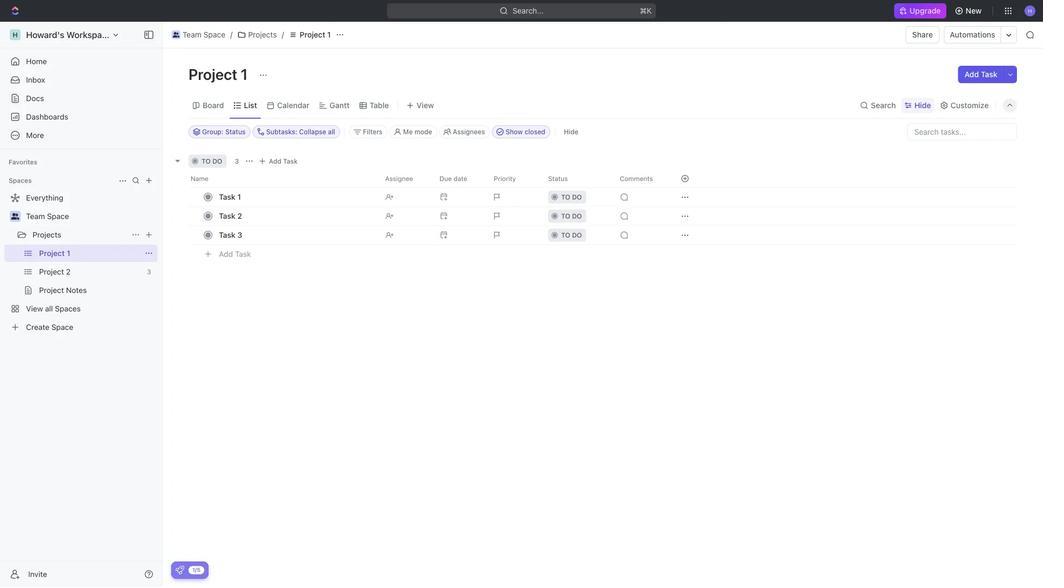 Task type: describe. For each thing, give the bounding box(es) containing it.
hide inside button
[[564, 128, 579, 136]]

0 horizontal spatial spaces
[[9, 177, 32, 184]]

1 horizontal spatial team space link
[[169, 28, 228, 41]]

everything
[[26, 193, 63, 202]]

project 2 link
[[39, 263, 143, 281]]

closed
[[525, 128, 546, 136]]

to do for ‎task 2
[[562, 212, 582, 220]]

howard's
[[26, 30, 64, 40]]

2 vertical spatial add
[[219, 250, 233, 259]]

favorites
[[9, 158, 37, 166]]

due date
[[440, 175, 468, 182]]

3 inside tree
[[147, 268, 151, 276]]

new
[[967, 6, 982, 15]]

project notes
[[39, 286, 87, 295]]

to for ‎task 2
[[562, 212, 571, 220]]

all inside tree
[[45, 304, 53, 313]]

0 vertical spatial 3
[[235, 157, 239, 165]]

user group image
[[11, 213, 19, 220]]

view button
[[403, 98, 438, 113]]

‎task for ‎task 2
[[219, 212, 236, 220]]

0 horizontal spatial add task
[[219, 250, 251, 259]]

spaces inside tree
[[55, 304, 81, 313]]

do for task 3
[[573, 231, 582, 239]]

name
[[191, 175, 209, 182]]

due
[[440, 175, 452, 182]]

to do button for task 3
[[542, 225, 614, 245]]

team space inside tree
[[26, 212, 69, 221]]

hide button
[[902, 98, 935, 113]]

0 vertical spatial add task button
[[959, 66, 1005, 83]]

1 horizontal spatial team space
[[183, 30, 226, 39]]

list
[[244, 101, 257, 110]]

1/5
[[192, 567, 201, 573]]

hide button
[[560, 125, 583, 138]]

more button
[[4, 127, 158, 144]]

task down ‎task 2
[[219, 231, 236, 240]]

list link
[[242, 98, 257, 113]]

task 3
[[219, 231, 242, 240]]

1 horizontal spatial add
[[269, 157, 282, 165]]

2 / from the left
[[282, 30, 284, 39]]

howard's workspace, , element
[[10, 29, 21, 40]]

automations
[[951, 30, 996, 39]]

1 horizontal spatial projects link
[[235, 28, 280, 41]]

project notes link
[[39, 282, 156, 299]]

invite
[[28, 570, 47, 579]]

calendar
[[277, 101, 310, 110]]

Search tasks... text field
[[909, 124, 1017, 140]]

subtasks: collapse all
[[266, 128, 336, 136]]

notes
[[66, 286, 87, 295]]

2 vertical spatial add task button
[[214, 248, 256, 261]]

h inside dropdown button
[[1029, 7, 1033, 14]]

‎task 1 link
[[216, 189, 377, 205]]

0 vertical spatial space
[[204, 30, 226, 39]]

assignees button
[[440, 125, 490, 138]]

dashboards
[[26, 112, 68, 121]]

filters
[[363, 128, 383, 136]]

1 vertical spatial project 1
[[189, 65, 251, 83]]

1 horizontal spatial add task
[[269, 157, 298, 165]]

me
[[403, 128, 413, 136]]

priority
[[494, 175, 516, 182]]

customize
[[951, 101, 990, 110]]

show
[[506, 128, 523, 136]]

sidebar navigation
[[0, 22, 165, 587]]

⌘k
[[640, 6, 652, 15]]

view for view all spaces
[[26, 304, 43, 313]]

project 1 inside tree
[[39, 249, 70, 258]]

subtasks:
[[266, 128, 298, 136]]

view button
[[403, 93, 438, 118]]

0 horizontal spatial team space link
[[26, 208, 156, 225]]

1 vertical spatial 3
[[238, 231, 242, 240]]

customize button
[[937, 98, 993, 113]]

calendar link
[[275, 98, 310, 113]]

‎task for ‎task 1
[[219, 192, 236, 201]]

to for task 3
[[562, 231, 571, 239]]

status button
[[542, 170, 614, 187]]

board link
[[201, 98, 224, 113]]

search...
[[513, 6, 544, 15]]

comments
[[620, 175, 654, 182]]

h button
[[1022, 2, 1040, 20]]

me mode
[[403, 128, 432, 136]]

new button
[[951, 2, 989, 20]]

create space link
[[4, 319, 156, 336]]

task up 'name' dropdown button
[[283, 157, 298, 165]]

hide inside dropdown button
[[915, 101, 932, 110]]

dashboards link
[[4, 108, 158, 126]]

project 2
[[39, 267, 71, 276]]

upgrade
[[910, 6, 941, 15]]

do for ‎task 1
[[573, 193, 582, 201]]

task 3 link
[[216, 227, 377, 243]]

0 horizontal spatial status
[[225, 128, 246, 136]]

group:
[[202, 128, 224, 136]]

everything link
[[4, 189, 156, 207]]



Task type: vqa. For each thing, say whether or not it's contained in the screenshot.
The Stand
no



Task type: locate. For each thing, give the bounding box(es) containing it.
status right group:
[[225, 128, 246, 136]]

team space link
[[169, 28, 228, 41], [26, 208, 156, 225]]

add task button up 'name' dropdown button
[[256, 155, 302, 168]]

1 horizontal spatial view
[[417, 101, 434, 110]]

table
[[370, 101, 389, 110]]

tree inside sidebar navigation
[[4, 189, 158, 336]]

1 vertical spatial add
[[269, 157, 282, 165]]

2 ‎task from the top
[[219, 212, 236, 220]]

0 horizontal spatial projects link
[[33, 226, 127, 244]]

projects link
[[235, 28, 280, 41], [33, 226, 127, 244]]

assignee
[[385, 175, 413, 182]]

2 inside "link"
[[66, 267, 71, 276]]

2 vertical spatial space
[[52, 323, 73, 332]]

1 horizontal spatial /
[[282, 30, 284, 39]]

assignee button
[[379, 170, 433, 187]]

1 horizontal spatial status
[[549, 175, 568, 182]]

priority button
[[488, 170, 542, 187]]

all up create space
[[45, 304, 53, 313]]

add task button up customize
[[959, 66, 1005, 83]]

0 horizontal spatial projects
[[33, 230, 61, 239]]

add task button down task 3
[[214, 248, 256, 261]]

view up create
[[26, 304, 43, 313]]

0 vertical spatial team space
[[183, 30, 226, 39]]

2 horizontal spatial add task
[[965, 70, 998, 79]]

0 horizontal spatial all
[[45, 304, 53, 313]]

0 vertical spatial view
[[417, 101, 434, 110]]

view up the mode
[[417, 101, 434, 110]]

spaces down favorites
[[9, 177, 32, 184]]

to do button
[[542, 187, 614, 207], [542, 206, 614, 226], [542, 225, 614, 245]]

‎task inside "‎task 1" link
[[219, 192, 236, 201]]

1 vertical spatial view
[[26, 304, 43, 313]]

team right user group image
[[183, 30, 202, 39]]

howard's workspace
[[26, 30, 112, 40]]

0 horizontal spatial team
[[26, 212, 45, 221]]

group: status
[[202, 128, 246, 136]]

2 vertical spatial add task
[[219, 250, 251, 259]]

‎task up ‎task 2
[[219, 192, 236, 201]]

3 to do button from the top
[[542, 225, 614, 245]]

0 horizontal spatial project 1
[[39, 249, 70, 258]]

mode
[[415, 128, 432, 136]]

status
[[225, 128, 246, 136], [549, 175, 568, 182]]

1 vertical spatial all
[[45, 304, 53, 313]]

status right priority dropdown button
[[549, 175, 568, 182]]

task
[[982, 70, 998, 79], [283, 157, 298, 165], [219, 231, 236, 240], [235, 250, 251, 259]]

2 up task 3
[[238, 212, 242, 220]]

add
[[965, 70, 980, 79], [269, 157, 282, 165], [219, 250, 233, 259]]

2 to do button from the top
[[542, 206, 614, 226]]

1 horizontal spatial team
[[183, 30, 202, 39]]

1 vertical spatial status
[[549, 175, 568, 182]]

view inside button
[[417, 101, 434, 110]]

0 vertical spatial hide
[[915, 101, 932, 110]]

view all spaces link
[[4, 300, 156, 318]]

‎task 2 link
[[216, 208, 377, 224]]

1 vertical spatial projects
[[33, 230, 61, 239]]

0 vertical spatial team space link
[[169, 28, 228, 41]]

show closed button
[[492, 125, 551, 138]]

add up 'name' dropdown button
[[269, 157, 282, 165]]

team inside sidebar navigation
[[26, 212, 45, 221]]

search button
[[857, 98, 900, 113]]

add task up 'name' dropdown button
[[269, 157, 298, 165]]

all right collapse in the left of the page
[[328, 128, 336, 136]]

2 vertical spatial 3
[[147, 268, 151, 276]]

/
[[230, 30, 233, 39], [282, 30, 284, 39]]

view
[[417, 101, 434, 110], [26, 304, 43, 313]]

0 vertical spatial project 1 link
[[286, 28, 334, 41]]

add task down task 3
[[219, 250, 251, 259]]

docs link
[[4, 90, 158, 107]]

view for view
[[417, 101, 434, 110]]

add down task 3
[[219, 250, 233, 259]]

1 horizontal spatial all
[[328, 128, 336, 136]]

1 vertical spatial 2
[[66, 267, 71, 276]]

comments button
[[614, 170, 668, 187]]

spaces down project notes
[[55, 304, 81, 313]]

‎task 1
[[219, 192, 241, 201]]

2 for ‎task 2
[[238, 212, 242, 220]]

project 1 link
[[286, 28, 334, 41], [39, 245, 140, 262]]

add task button
[[959, 66, 1005, 83], [256, 155, 302, 168], [214, 248, 256, 261]]

team space
[[183, 30, 226, 39], [26, 212, 69, 221]]

‎task
[[219, 192, 236, 201], [219, 212, 236, 220]]

0 horizontal spatial add
[[219, 250, 233, 259]]

to do for task 3
[[562, 231, 582, 239]]

2 horizontal spatial add
[[965, 70, 980, 79]]

add up customize
[[965, 70, 980, 79]]

projects inside tree
[[33, 230, 61, 239]]

0 horizontal spatial 2
[[66, 267, 71, 276]]

to do button for ‎task 2
[[542, 206, 614, 226]]

inbox link
[[4, 71, 158, 89]]

share
[[913, 30, 934, 39]]

0 vertical spatial team
[[183, 30, 202, 39]]

h inside sidebar navigation
[[13, 31, 18, 39]]

hide right closed
[[564, 128, 579, 136]]

0 horizontal spatial project 1 link
[[39, 245, 140, 262]]

1 horizontal spatial project 1
[[189, 65, 251, 83]]

0 vertical spatial project 1
[[300, 30, 331, 39]]

1 horizontal spatial project 1 link
[[286, 28, 334, 41]]

‎task 2
[[219, 212, 242, 220]]

to do
[[202, 157, 222, 165], [562, 193, 582, 201], [562, 212, 582, 220], [562, 231, 582, 239]]

0 horizontal spatial team space
[[26, 212, 69, 221]]

space right user group image
[[204, 30, 226, 39]]

team space down the everything
[[26, 212, 69, 221]]

1 / from the left
[[230, 30, 233, 39]]

view inside tree
[[26, 304, 43, 313]]

1 ‎task from the top
[[219, 192, 236, 201]]

project 1
[[300, 30, 331, 39], [189, 65, 251, 83], [39, 249, 70, 258]]

1 vertical spatial ‎task
[[219, 212, 236, 220]]

0 vertical spatial ‎task
[[219, 192, 236, 201]]

tree containing everything
[[4, 189, 158, 336]]

1 vertical spatial team space
[[26, 212, 69, 221]]

automations button
[[945, 27, 1002, 43]]

add task
[[965, 70, 998, 79], [269, 157, 298, 165], [219, 250, 251, 259]]

onboarding checklist button element
[[176, 566, 184, 575]]

filters button
[[350, 125, 388, 138]]

1
[[328, 30, 331, 39], [241, 65, 248, 83], [238, 192, 241, 201], [67, 249, 70, 258]]

project
[[300, 30, 326, 39], [189, 65, 238, 83], [39, 249, 65, 258], [39, 267, 64, 276], [39, 286, 64, 295]]

1 vertical spatial space
[[47, 212, 69, 221]]

upgrade link
[[895, 3, 947, 18]]

hide right 'search'
[[915, 101, 932, 110]]

projects link inside tree
[[33, 226, 127, 244]]

workspace
[[67, 30, 112, 40]]

‎task down the ‎task 1
[[219, 212, 236, 220]]

0 vertical spatial 2
[[238, 212, 242, 220]]

home
[[26, 57, 47, 66]]

date
[[454, 175, 468, 182]]

space down the everything
[[47, 212, 69, 221]]

1 vertical spatial spaces
[[55, 304, 81, 313]]

more
[[26, 131, 44, 140]]

0 vertical spatial spaces
[[9, 177, 32, 184]]

task up customize
[[982, 70, 998, 79]]

favorites button
[[4, 156, 42, 169]]

h
[[1029, 7, 1033, 14], [13, 31, 18, 39]]

to for ‎task 1
[[562, 193, 571, 201]]

create space
[[26, 323, 73, 332]]

project inside "link"
[[39, 267, 64, 276]]

space
[[204, 30, 226, 39], [47, 212, 69, 221], [52, 323, 73, 332]]

inbox
[[26, 75, 45, 84]]

1 vertical spatial add task button
[[256, 155, 302, 168]]

status inside dropdown button
[[549, 175, 568, 182]]

0 horizontal spatial hide
[[564, 128, 579, 136]]

2 horizontal spatial project 1
[[300, 30, 331, 39]]

1 horizontal spatial 2
[[238, 212, 242, 220]]

spaces
[[9, 177, 32, 184], [55, 304, 81, 313]]

task down task 3
[[235, 250, 251, 259]]

collapse
[[299, 128, 327, 136]]

1 horizontal spatial h
[[1029, 7, 1033, 14]]

1 vertical spatial projects link
[[33, 226, 127, 244]]

0 horizontal spatial view
[[26, 304, 43, 313]]

1 vertical spatial team
[[26, 212, 45, 221]]

0 vertical spatial projects link
[[235, 28, 280, 41]]

to do for ‎task 1
[[562, 193, 582, 201]]

0 horizontal spatial /
[[230, 30, 233, 39]]

2 up project notes
[[66, 267, 71, 276]]

2 for project 2
[[66, 267, 71, 276]]

2
[[238, 212, 242, 220], [66, 267, 71, 276]]

gantt
[[330, 101, 350, 110]]

0 vertical spatial h
[[1029, 7, 1033, 14]]

onboarding checklist button image
[[176, 566, 184, 575]]

0 vertical spatial add
[[965, 70, 980, 79]]

user group image
[[173, 32, 180, 38]]

gantt link
[[328, 98, 350, 113]]

show closed
[[506, 128, 546, 136]]

home link
[[4, 53, 158, 70]]

0 vertical spatial projects
[[248, 30, 277, 39]]

assignees
[[453, 128, 485, 136]]

due date button
[[433, 170, 488, 187]]

‎task inside ‎task 2 link
[[219, 212, 236, 220]]

to do button for ‎task 1
[[542, 187, 614, 207]]

view all spaces
[[26, 304, 81, 313]]

me mode button
[[390, 125, 437, 138]]

1 vertical spatial project 1 link
[[39, 245, 140, 262]]

team right user group icon
[[26, 212, 45, 221]]

create
[[26, 323, 49, 332]]

2 vertical spatial project 1
[[39, 249, 70, 258]]

0 vertical spatial add task
[[965, 70, 998, 79]]

1 vertical spatial h
[[13, 31, 18, 39]]

0 vertical spatial status
[[225, 128, 246, 136]]

1 horizontal spatial spaces
[[55, 304, 81, 313]]

search
[[872, 101, 897, 110]]

docs
[[26, 94, 44, 103]]

0 horizontal spatial h
[[13, 31, 18, 39]]

1 to do button from the top
[[542, 187, 614, 207]]

team space right user group image
[[183, 30, 226, 39]]

hide
[[915, 101, 932, 110], [564, 128, 579, 136]]

add task up customize
[[965, 70, 998, 79]]

1 inside tree
[[67, 249, 70, 258]]

share button
[[906, 26, 940, 43]]

board
[[203, 101, 224, 110]]

1 vertical spatial hide
[[564, 128, 579, 136]]

1 vertical spatial team space link
[[26, 208, 156, 225]]

do for ‎task 2
[[573, 212, 582, 220]]

tree
[[4, 189, 158, 336]]

1 horizontal spatial projects
[[248, 30, 277, 39]]

table link
[[368, 98, 389, 113]]

1 vertical spatial add task
[[269, 157, 298, 165]]

name button
[[189, 170, 379, 187]]

1 horizontal spatial hide
[[915, 101, 932, 110]]

0 vertical spatial all
[[328, 128, 336, 136]]

space down view all spaces
[[52, 323, 73, 332]]



